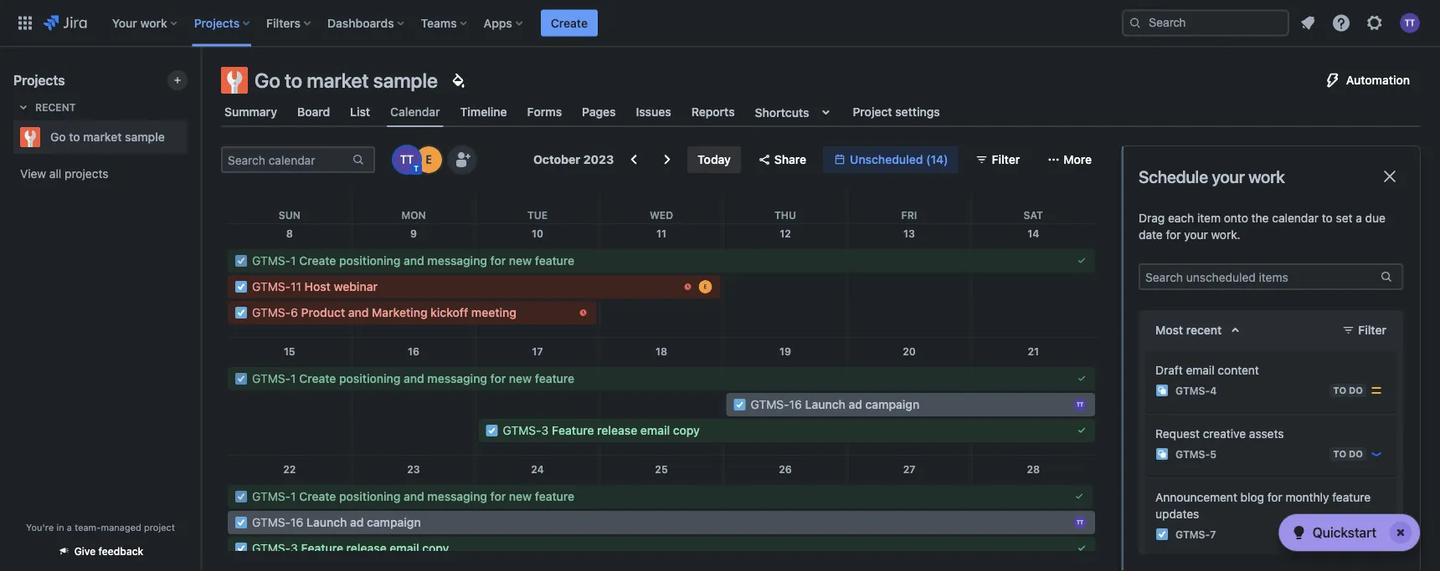 Task type: describe. For each thing, give the bounding box(es) containing it.
0 horizontal spatial launch
[[307, 516, 347, 530]]

recent
[[1186, 324, 1222, 337]]

your work
[[112, 16, 167, 30]]

1 vertical spatial projects
[[13, 72, 65, 88]]

1 vertical spatial sample
[[125, 130, 165, 144]]

go to market sample inside the "go to market sample" link
[[50, 130, 165, 144]]

0 horizontal spatial go
[[50, 130, 66, 144]]

feature inside 'announcement blog for monthly feature updates'
[[1333, 491, 1371, 505]]

1 vertical spatial 16
[[789, 398, 802, 412]]

(14)
[[926, 153, 948, 167]]

6
[[291, 306, 298, 320]]

0 horizontal spatial copy
[[422, 542, 449, 556]]

to do for request creative assets
[[1333, 449, 1363, 460]]

26
[[779, 464, 792, 476]]

0 horizontal spatial release
[[346, 542, 387, 556]]

sub task image
[[1156, 384, 1169, 398]]

and down 9
[[404, 254, 424, 268]]

create inside primary element
[[551, 16, 588, 30]]

1 horizontal spatial go to market sample
[[255, 69, 438, 92]]

1 vertical spatial marketing
[[372, 306, 428, 320]]

1 horizontal spatial sample
[[373, 69, 438, 92]]

in
[[56, 523, 64, 533]]

0 horizontal spatial filter button
[[965, 147, 1030, 173]]

0 horizontal spatial gtms-16 launch ad campaign
[[252, 516, 421, 530]]

gtms-4
[[1176, 385, 1217, 397]]

filters button
[[261, 10, 317, 36]]

give feedback button
[[47, 538, 154, 566]]

tab list containing calendar
[[211, 97, 1430, 127]]

projects inside projects popup button
[[194, 16, 240, 30]]

28
[[1027, 464, 1040, 476]]

give
[[74, 546, 96, 558]]

assets
[[1249, 428, 1284, 441]]

search image
[[1129, 16, 1142, 30]]

row containing create product guides
[[228, 102, 1139, 220]]

october
[[534, 153, 581, 167]]

product
[[346, 188, 390, 202]]

sidebar navigation image
[[183, 67, 219, 100]]

view all projects
[[20, 167, 108, 181]]

filter for leftmost filter button
[[992, 153, 1020, 167]]

1 done image from the top
[[1075, 255, 1089, 268]]

positioning for webinar
[[339, 254, 401, 268]]

create product guides
[[306, 188, 430, 202]]

positioning for ad
[[339, 490, 401, 504]]

2 positioning from the top
[[339, 372, 401, 386]]

quickstart button
[[1279, 515, 1420, 552]]

host
[[305, 280, 331, 294]]

eloisefrancis23 image
[[415, 147, 442, 173]]

request
[[1156, 428, 1200, 441]]

0 horizontal spatial 16
[[291, 516, 303, 530]]

12 link
[[772, 220, 799, 247]]

most recent
[[1156, 324, 1222, 337]]

gtms- inside gtms-7 link
[[1176, 529, 1210, 541]]

27 link
[[896, 456, 923, 483]]

forms link
[[524, 97, 565, 127]]

new for feature release email copy
[[509, 490, 532, 504]]

reports
[[692, 105, 735, 119]]

wed link
[[646, 193, 677, 224]]

1 horizontal spatial 11
[[657, 228, 667, 240]]

monthly
[[1286, 491, 1329, 505]]

timeline
[[460, 105, 507, 119]]

dashboards
[[328, 16, 394, 30]]

calendar
[[390, 105, 440, 119]]

create project image
[[171, 74, 184, 87]]

1 vertical spatial to
[[69, 130, 80, 144]]

gtms- inside gtms-4 link
[[1176, 385, 1210, 397]]

meeting inside button
[[1094, 188, 1139, 202]]

shortcuts
[[755, 105, 809, 119]]

2 new from the top
[[509, 372, 532, 386]]

product inside button
[[924, 188, 968, 202]]

launch ready
[[1288, 530, 1363, 541]]

do for draft email content
[[1349, 386, 1363, 397]]

3 done image from the top
[[1075, 543, 1089, 556]]

0 vertical spatial release
[[597, 424, 637, 438]]

most recent button
[[1146, 317, 1256, 344]]

0 vertical spatial gtms-3 feature release email copy
[[503, 424, 700, 438]]

1 vertical spatial 11
[[291, 280, 301, 294]]

primary element
[[10, 0, 1122, 46]]

25
[[655, 464, 668, 476]]

drag
[[1139, 211, 1165, 225]]

grid containing create product guides
[[228, 71, 1139, 572]]

issues
[[636, 105, 671, 119]]

dashboards button
[[322, 10, 411, 36]]

unscheduled
[[850, 153, 923, 167]]

marketing inside button
[[995, 188, 1050, 202]]

email for third done image from the top
[[390, 542, 419, 556]]

unscheduled image
[[833, 153, 847, 167]]

done image for gtms-3 feature release email copy
[[1075, 425, 1089, 438]]

your profile and settings image
[[1400, 13, 1420, 33]]

draft email content
[[1156, 364, 1259, 378]]

23 link
[[400, 456, 427, 483]]

close image
[[1380, 167, 1400, 187]]

sun link
[[275, 193, 304, 224]]

4
[[1210, 385, 1217, 397]]

previous month image
[[624, 150, 644, 170]]

next month image
[[658, 150, 678, 170]]

updates
[[1156, 508, 1200, 522]]

13 link
[[896, 220, 923, 247]]

gtms-1 create positioning and messaging for new feature for gtms-11 host webinar
[[252, 254, 575, 268]]

announcement
[[1156, 491, 1238, 505]]

17 link
[[524, 338, 551, 365]]

blog
[[1241, 491, 1265, 505]]

0 horizontal spatial a
[[67, 523, 72, 533]]

collapse recent projects image
[[13, 97, 33, 117]]

board link
[[294, 97, 333, 127]]

0 horizontal spatial kickoff
[[431, 306, 468, 320]]

team-
[[75, 523, 101, 533]]

each
[[1168, 211, 1194, 225]]

create down 22 link at left bottom
[[299, 490, 336, 504]]

10 link
[[524, 220, 551, 247]]

1 horizontal spatial launch
[[805, 398, 846, 412]]

work inside popup button
[[140, 16, 167, 30]]

1 horizontal spatial gtms-16 launch ad campaign
[[751, 398, 920, 412]]

overdue image for product and marketing kickoff meeting
[[577, 307, 590, 320]]

shortcuts button
[[752, 97, 840, 127]]

new for product and marketing kickoff meeting
[[509, 254, 532, 268]]

messaging for gtms-11 host webinar
[[427, 254, 487, 268]]

calendar
[[1272, 211, 1319, 225]]

fri
[[902, 209, 917, 221]]

0 vertical spatial 16
[[408, 346, 420, 358]]

dismiss quickstart image
[[1388, 520, 1414, 547]]

gtms- inside gtms-5 link
[[1176, 449, 1210, 461]]

apps button
[[479, 10, 529, 36]]

quickstart
[[1313, 526, 1377, 541]]

0 vertical spatial copy
[[673, 424, 700, 438]]

to inside "drag each item onto the calendar to set a due date for your work."
[[1322, 211, 1333, 225]]

your
[[112, 16, 137, 30]]

Search unscheduled items text field
[[1141, 265, 1378, 289]]

creative
[[1203, 428, 1246, 441]]

0 horizontal spatial market
[[83, 130, 122, 144]]

1 vertical spatial ad
[[350, 516, 364, 530]]

24
[[531, 464, 544, 476]]

terry turtle image
[[394, 147, 420, 173]]

filters
[[266, 16, 301, 30]]

you're in a team-managed project
[[26, 523, 175, 533]]

content
[[1218, 364, 1259, 378]]

2 messaging from the top
[[427, 372, 487, 386]]

projects button
[[189, 10, 256, 36]]

18 link
[[648, 338, 675, 365]]

0 horizontal spatial product
[[301, 306, 345, 320]]

banner containing your work
[[0, 0, 1440, 47]]

filter for the bottom filter button
[[1359, 324, 1387, 337]]

26 link
[[772, 456, 799, 483]]

Search field
[[1122, 10, 1290, 36]]

2 gtms-1 create positioning and messaging for new feature from the top
[[252, 372, 575, 386]]

create product guides button
[[228, 183, 430, 207]]



Task type: locate. For each thing, give the bounding box(es) containing it.
3 messaging from the top
[[427, 490, 487, 504]]

view
[[20, 167, 46, 181]]

draft
[[1156, 364, 1183, 378]]

1 vertical spatial email
[[641, 424, 670, 438]]

1 vertical spatial overdue image
[[577, 307, 590, 320]]

product down (14)
[[924, 188, 968, 202]]

feature for done icon associated with gtms-1 create positioning and messaging for new feature
[[535, 490, 575, 504]]

1 positioning from the top
[[339, 254, 401, 268]]

gtms-4 link
[[1176, 384, 1217, 398]]

0 horizontal spatial campaign
[[367, 516, 421, 530]]

1 vertical spatial a
[[67, 523, 72, 533]]

18
[[656, 346, 667, 358]]

marketing up the sat
[[995, 188, 1050, 202]]

1 horizontal spatial campaign
[[866, 398, 920, 412]]

market up the view all projects link
[[83, 130, 122, 144]]

feature
[[535, 254, 575, 268], [535, 372, 575, 386], [535, 490, 575, 504], [1333, 491, 1371, 505]]

do for request creative assets
[[1349, 449, 1363, 460]]

0 vertical spatial gtms-16 launch ad campaign
[[751, 398, 920, 412]]

today
[[698, 153, 731, 167]]

21
[[1028, 346, 1039, 358]]

1 vertical spatial work
[[1249, 167, 1285, 186]]

0 vertical spatial marketing
[[995, 188, 1050, 202]]

1 down 15 link
[[291, 372, 296, 386]]

1 horizontal spatial go
[[255, 69, 280, 92]]

1 vertical spatial medium image
[[1370, 528, 1383, 542]]

sat
[[1024, 209, 1043, 221]]

medium image
[[1370, 384, 1383, 398], [1370, 528, 1383, 542]]

2 horizontal spatial 16
[[789, 398, 802, 412]]

work up 'the'
[[1249, 167, 1285, 186]]

wed
[[650, 209, 673, 221]]

2 1 from the top
[[291, 372, 296, 386]]

Search calendar text field
[[223, 148, 350, 172]]

13
[[904, 228, 915, 240]]

0 vertical spatial medium image
[[1370, 384, 1383, 398]]

1 vertical spatial 1
[[291, 372, 296, 386]]

medium image for announcement blog for monthly feature updates
[[1370, 528, 1383, 542]]

1 vertical spatial release
[[346, 542, 387, 556]]

feature down 24 link
[[535, 490, 575, 504]]

go up summary
[[255, 69, 280, 92]]

kickoff inside button
[[1053, 188, 1091, 202]]

feedback
[[98, 546, 143, 558]]

2 row from the top
[[228, 193, 1095, 224]]

11 down wed
[[657, 228, 667, 240]]

1 horizontal spatial email
[[641, 424, 670, 438]]

1 1 from the top
[[291, 254, 296, 268]]

go down recent
[[50, 130, 66, 144]]

1 horizontal spatial market
[[307, 69, 369, 92]]

to for draft email content
[[1333, 386, 1347, 397]]

1 for 11
[[291, 254, 296, 268]]

email down 23
[[390, 542, 419, 556]]

done image for gtms-1 create positioning and messaging for new feature
[[1073, 491, 1086, 504]]

16 down "gtms-6 product and marketing kickoff meeting"
[[408, 346, 420, 358]]

fri link
[[898, 193, 921, 224]]

1 vertical spatial filter button
[[1332, 317, 1397, 344]]

1 down 8 link
[[291, 254, 296, 268]]

0 vertical spatial email
[[1186, 364, 1215, 378]]

0 vertical spatial done image
[[1075, 255, 1089, 268]]

8
[[286, 228, 293, 240]]

gtms-1 create positioning and messaging for new feature down 23
[[252, 490, 575, 504]]

create right apps dropdown button
[[551, 16, 588, 30]]

sat link
[[1020, 193, 1047, 224]]

gtms-1 create positioning and messaging for new feature
[[252, 254, 575, 268], [252, 372, 575, 386], [252, 490, 575, 504]]

1 vertical spatial meeting
[[471, 306, 517, 320]]

medium image left dismiss quickstart icon
[[1370, 528, 1383, 542]]

row
[[228, 102, 1139, 220], [228, 193, 1095, 224], [228, 220, 1095, 338], [228, 338, 1095, 456], [228, 456, 1095, 572]]

and down 16 link on the bottom
[[404, 372, 424, 386]]

your down item
[[1184, 228, 1208, 242]]

1 vertical spatial 3
[[291, 542, 298, 556]]

gtms-1 create positioning and messaging for new feature down 9
[[252, 254, 575, 268]]

more
[[1064, 153, 1092, 167]]

1 vertical spatial done image
[[1075, 373, 1089, 386]]

28 link
[[1020, 456, 1047, 483]]

list
[[350, 105, 370, 119]]

tue
[[528, 209, 548, 221]]

done image
[[1075, 425, 1089, 438], [1073, 491, 1086, 504]]

and left sat link
[[971, 188, 992, 202]]

3
[[542, 424, 549, 438], [291, 542, 298, 556]]

banner
[[0, 0, 1440, 47]]

3 1 from the top
[[291, 490, 296, 504]]

0 vertical spatial your
[[1212, 167, 1245, 186]]

project settings
[[853, 105, 940, 119]]

1 medium image from the top
[[1370, 384, 1383, 398]]

16 down 22 link at left bottom
[[291, 516, 303, 530]]

for inside 'announcement blog for monthly feature updates'
[[1268, 491, 1283, 505]]

22
[[283, 464, 296, 476]]

1 do from the top
[[1349, 386, 1363, 397]]

0 horizontal spatial meeting
[[471, 306, 517, 320]]

a inside "drag each item onto the calendar to set a due date for your work."
[[1356, 211, 1362, 225]]

low image
[[1370, 448, 1383, 461]]

summary
[[224, 105, 277, 119]]

19 link
[[772, 338, 799, 365]]

go to market sample up the view all projects link
[[50, 130, 165, 144]]

2 horizontal spatial to
[[1322, 211, 1333, 225]]

project
[[144, 523, 175, 533]]

today button
[[688, 147, 741, 173]]

projects up 'collapse recent projects' "image"
[[13, 72, 65, 88]]

0 vertical spatial gtms-1 create positioning and messaging for new feature
[[252, 254, 575, 268]]

1 horizontal spatial a
[[1356, 211, 1362, 225]]

2023
[[584, 153, 614, 167]]

board
[[297, 105, 330, 119]]

2 vertical spatial gtms-1 create positioning and messaging for new feature
[[252, 490, 575, 504]]

1 down 22 link at left bottom
[[291, 490, 296, 504]]

jira image
[[44, 13, 87, 33], [44, 13, 87, 33]]

2 vertical spatial messaging
[[427, 490, 487, 504]]

create right the sun link
[[306, 188, 343, 202]]

1 vertical spatial done image
[[1073, 491, 1086, 504]]

sample up calendar
[[373, 69, 438, 92]]

1 to do from the top
[[1333, 386, 1363, 397]]

feature
[[552, 424, 594, 438], [301, 542, 343, 556]]

21 link
[[1020, 338, 1047, 365]]

campaign down 23
[[367, 516, 421, 530]]

filter button
[[965, 147, 1030, 173], [1332, 317, 1397, 344]]

0 horizontal spatial feature
[[301, 542, 343, 556]]

1 vertical spatial messaging
[[427, 372, 487, 386]]

managed
[[101, 523, 141, 533]]

sun
[[279, 209, 300, 221]]

0 horizontal spatial email
[[390, 542, 419, 556]]

0 horizontal spatial gtms-3 feature release email copy
[[252, 542, 449, 556]]

ascending image
[[1225, 321, 1246, 341]]

3 new from the top
[[509, 490, 532, 504]]

1 messaging from the top
[[427, 254, 487, 268]]

help image
[[1332, 13, 1352, 33]]

thu link
[[771, 193, 800, 224]]

0 vertical spatial feature
[[552, 424, 594, 438]]

0 horizontal spatial your
[[1184, 228, 1208, 242]]

view all projects link
[[13, 159, 188, 189]]

forms
[[527, 105, 562, 119]]

1 vertical spatial to
[[1333, 449, 1347, 460]]

notifications image
[[1298, 13, 1318, 33]]

gtms-16 launch ad campaign down 22 link at left bottom
[[252, 516, 421, 530]]

filter
[[992, 153, 1020, 167], [1359, 324, 1387, 337]]

to up board
[[285, 69, 303, 92]]

12
[[780, 228, 791, 240]]

1 horizontal spatial feature
[[552, 424, 594, 438]]

marketing up 16 link on the bottom
[[372, 306, 428, 320]]

overdue image for host webinar
[[681, 281, 695, 294]]

copy down '23' link
[[422, 542, 449, 556]]

1 vertical spatial product
[[301, 306, 345, 320]]

schedule
[[1139, 167, 1208, 186]]

1 vertical spatial gtms-3 feature release email copy
[[252, 542, 449, 556]]

1 for 16
[[291, 490, 296, 504]]

0 vertical spatial new
[[509, 254, 532, 268]]

email up "25"
[[641, 424, 670, 438]]

3 gtms-1 create positioning and messaging for new feature from the top
[[252, 490, 575, 504]]

1 vertical spatial gtms-16 launch ad campaign
[[252, 516, 421, 530]]

feature down "10" at the left top of page
[[535, 254, 575, 268]]

add people image
[[452, 150, 472, 170]]

sample left add to starred image
[[125, 130, 165, 144]]

to for request creative assets
[[1333, 449, 1347, 460]]

automation button
[[1313, 67, 1420, 94]]

done image
[[1075, 255, 1089, 268], [1075, 373, 1089, 386], [1075, 543, 1089, 556]]

2 horizontal spatial email
[[1186, 364, 1215, 378]]

2 medium image from the top
[[1370, 528, 1383, 542]]

gtms-16 launch ad campaign
[[751, 398, 920, 412], [252, 516, 421, 530]]

gtms-7
[[1176, 529, 1216, 541]]

feature for third done image from the top
[[301, 542, 343, 556]]

1 horizontal spatial meeting
[[1094, 188, 1139, 202]]

1 vertical spatial campaign
[[367, 516, 421, 530]]

issues link
[[633, 97, 675, 127]]

15
[[284, 346, 295, 358]]

0 horizontal spatial filter
[[992, 153, 1020, 167]]

your
[[1212, 167, 1245, 186], [1184, 228, 1208, 242]]

0 vertical spatial campaign
[[866, 398, 920, 412]]

1 vertical spatial do
[[1349, 449, 1363, 460]]

your up onto
[[1212, 167, 1245, 186]]

3 row from the top
[[228, 220, 1095, 338]]

to do
[[1333, 386, 1363, 397], [1333, 449, 1363, 460]]

0 horizontal spatial ad
[[350, 516, 364, 530]]

0 vertical spatial a
[[1356, 211, 1362, 225]]

1 horizontal spatial ad
[[849, 398, 863, 412]]

0 vertical spatial to
[[285, 69, 303, 92]]

thu
[[775, 209, 796, 221]]

and inside button
[[971, 188, 992, 202]]

positioning down '23' link
[[339, 490, 401, 504]]

create down 15 link
[[299, 372, 336, 386]]

to do for draft email content
[[1333, 386, 1363, 397]]

1 vertical spatial go to market sample
[[50, 130, 165, 144]]

a right in
[[67, 523, 72, 533]]

1 new from the top
[[509, 254, 532, 268]]

8 link
[[276, 220, 303, 247]]

overdue image
[[681, 281, 695, 294], [577, 307, 590, 320]]

0 vertical spatial sample
[[373, 69, 438, 92]]

create
[[551, 16, 588, 30], [306, 188, 343, 202], [299, 254, 336, 268], [299, 372, 336, 386], [299, 490, 336, 504]]

1 vertical spatial feature
[[301, 542, 343, 556]]

email
[[1186, 364, 1215, 378], [641, 424, 670, 438], [390, 542, 419, 556]]

your work button
[[107, 10, 184, 36]]

campaign down 20
[[866, 398, 920, 412]]

1 horizontal spatial filter button
[[1332, 317, 1397, 344]]

2 to do from the top
[[1333, 449, 1363, 460]]

item
[[1198, 211, 1221, 225]]

2 do from the top
[[1349, 449, 1363, 460]]

due
[[1366, 211, 1386, 225]]

2 done image from the top
[[1075, 373, 1089, 386]]

0 vertical spatial filter button
[[965, 147, 1030, 173]]

gtms-16 launch ad campaign down 19 link
[[751, 398, 920, 412]]

feature for done icon corresponding to gtms-3 feature release email copy
[[552, 424, 594, 438]]

create up host
[[299, 254, 336, 268]]

3 down 22 link at left bottom
[[291, 542, 298, 556]]

and down webinar
[[348, 306, 369, 320]]

2 vertical spatial email
[[390, 542, 419, 556]]

summary link
[[221, 97, 281, 127]]

5 row from the top
[[228, 456, 1095, 572]]

2 to from the top
[[1333, 449, 1347, 460]]

email for done icon corresponding to gtms-3 feature release email copy
[[641, 424, 670, 438]]

0 vertical spatial to
[[1333, 386, 1347, 397]]

2 vertical spatial new
[[509, 490, 532, 504]]

drag each item onto the calendar to set a due date for your work.
[[1139, 211, 1386, 242]]

positioning
[[339, 254, 401, 268], [339, 372, 401, 386], [339, 490, 401, 504]]

new down 17 link
[[509, 372, 532, 386]]

0 horizontal spatial work
[[140, 16, 167, 30]]

1 horizontal spatial copy
[[673, 424, 700, 438]]

gtms-
[[252, 254, 291, 268], [252, 280, 291, 294], [252, 306, 291, 320], [252, 372, 291, 386], [1176, 385, 1210, 397], [751, 398, 789, 412], [503, 424, 542, 438], [1176, 449, 1210, 461], [252, 490, 291, 504], [252, 516, 291, 530], [1176, 529, 1210, 541], [252, 542, 291, 556]]

product and marketing kickoff meeting
[[924, 188, 1139, 202]]

1 vertical spatial go
[[50, 130, 66, 144]]

copy up 25 link
[[673, 424, 700, 438]]

projects
[[194, 16, 240, 30], [13, 72, 65, 88]]

16 down 19 link
[[789, 398, 802, 412]]

2 vertical spatial positioning
[[339, 490, 401, 504]]

feature up quickstart "button" at the bottom right of the page
[[1333, 491, 1371, 505]]

0 vertical spatial done image
[[1075, 425, 1089, 438]]

feature for third done image from the bottom of the grid containing create product guides
[[535, 254, 575, 268]]

recent
[[35, 101, 76, 113]]

0 vertical spatial product
[[924, 188, 968, 202]]

unscheduled (14) button
[[823, 147, 959, 173]]

gtms-1 create positioning and messaging for new feature down 16 link on the bottom
[[252, 372, 575, 386]]

projects up sidebar navigation image
[[194, 16, 240, 30]]

work.
[[1211, 228, 1241, 242]]

to
[[1333, 386, 1347, 397], [1333, 449, 1347, 460]]

reports link
[[688, 97, 738, 127]]

1 horizontal spatial kickoff
[[1053, 188, 1091, 202]]

positioning down 16 link on the bottom
[[339, 372, 401, 386]]

for inside "drag each item onto the calendar to set a due date for your work."
[[1166, 228, 1181, 242]]

1 horizontal spatial 16
[[408, 346, 420, 358]]

0 vertical spatial messaging
[[427, 254, 487, 268]]

and down '23' link
[[404, 490, 424, 504]]

task image
[[1156, 528, 1169, 542]]

0 vertical spatial do
[[1349, 386, 1363, 397]]

sub task image
[[1156, 448, 1169, 461]]

3 positioning from the top
[[339, 490, 401, 504]]

email up gtms-4
[[1186, 364, 1215, 378]]

set background color image
[[448, 70, 468, 90]]

1 row from the top
[[228, 102, 1139, 220]]

1 horizontal spatial 3
[[542, 424, 549, 438]]

gtms-1 create positioning and messaging for new feature for gtms-16 launch ad campaign
[[252, 490, 575, 504]]

row containing sun
[[228, 193, 1095, 224]]

1 horizontal spatial filter
[[1359, 324, 1387, 337]]

go to market sample up list
[[255, 69, 438, 92]]

list link
[[347, 97, 374, 127]]

1 horizontal spatial work
[[1249, 167, 1285, 186]]

gtms-6 product and marketing kickoff meeting
[[252, 306, 517, 320]]

your inside "drag each item onto the calendar to set a due date for your work."
[[1184, 228, 1208, 242]]

16 link
[[400, 338, 427, 365]]

automation image
[[1323, 70, 1343, 90]]

product down host
[[301, 306, 345, 320]]

14 link
[[1020, 220, 1047, 247]]

15 link
[[276, 338, 303, 365]]

3 up 24 link
[[542, 424, 549, 438]]

0 vertical spatial go
[[255, 69, 280, 92]]

11 link
[[648, 220, 675, 247]]

go to market sample link
[[13, 121, 181, 154]]

11 left host
[[291, 280, 301, 294]]

new down 24
[[509, 490, 532, 504]]

0 vertical spatial kickoff
[[1053, 188, 1091, 202]]

check image
[[1289, 523, 1309, 544]]

14
[[1028, 228, 1039, 240]]

0 horizontal spatial 3
[[291, 542, 298, 556]]

1 gtms-1 create positioning and messaging for new feature from the top
[[252, 254, 575, 268]]

20
[[903, 346, 916, 358]]

market up list
[[307, 69, 369, 92]]

2 horizontal spatial launch
[[1288, 530, 1329, 541]]

to down recent
[[69, 130, 80, 144]]

to left "set"
[[1322, 211, 1333, 225]]

medium image up low icon
[[1370, 384, 1383, 398]]

product and marketing kickoff meeting link
[[850, 183, 1139, 208]]

27
[[903, 464, 916, 476]]

share
[[775, 153, 807, 167]]

and
[[971, 188, 992, 202], [404, 254, 424, 268], [348, 306, 369, 320], [404, 372, 424, 386], [404, 490, 424, 504]]

feature for 2nd done image from the top of the grid containing create product guides
[[535, 372, 575, 386]]

1 to from the top
[[1333, 386, 1347, 397]]

2 vertical spatial to
[[1322, 211, 1333, 225]]

feature down 17 link
[[535, 372, 575, 386]]

1 vertical spatial new
[[509, 372, 532, 386]]

1 horizontal spatial marketing
[[995, 188, 1050, 202]]

projects
[[65, 167, 108, 181]]

20 link
[[896, 338, 923, 365]]

share button
[[748, 147, 817, 173]]

tab list
[[211, 97, 1430, 127]]

2 vertical spatial 16
[[291, 516, 303, 530]]

pages link
[[579, 97, 619, 127]]

1 horizontal spatial your
[[1212, 167, 1245, 186]]

0 vertical spatial 3
[[542, 424, 549, 438]]

appswitcher icon image
[[15, 13, 35, 33]]

ad
[[849, 398, 863, 412], [350, 516, 364, 530]]

4 row from the top
[[228, 338, 1095, 456]]

new down "10" at the left top of page
[[509, 254, 532, 268]]

0 vertical spatial to do
[[1333, 386, 1363, 397]]

add to starred image
[[183, 127, 203, 147]]

settings image
[[1365, 13, 1385, 33]]

1 horizontal spatial to
[[285, 69, 303, 92]]

1 vertical spatial market
[[83, 130, 122, 144]]

1 vertical spatial your
[[1184, 228, 1208, 242]]

0 vertical spatial filter
[[992, 153, 1020, 167]]

grid
[[228, 71, 1139, 572]]

gtms-7 link
[[1176, 528, 1216, 542]]

messaging for gtms-16 launch ad campaign
[[427, 490, 487, 504]]

positioning up webinar
[[339, 254, 401, 268]]

medium image for draft email content
[[1370, 384, 1383, 398]]

market
[[307, 69, 369, 92], [83, 130, 122, 144]]

1 horizontal spatial projects
[[194, 16, 240, 30]]

work right your
[[140, 16, 167, 30]]

a right "set"
[[1356, 211, 1362, 225]]

1 horizontal spatial gtms-3 feature release email copy
[[503, 424, 700, 438]]

marketing
[[995, 188, 1050, 202], [372, 306, 428, 320]]



Task type: vqa. For each thing, say whether or not it's contained in the screenshot.
Your profile and settings image
yes



